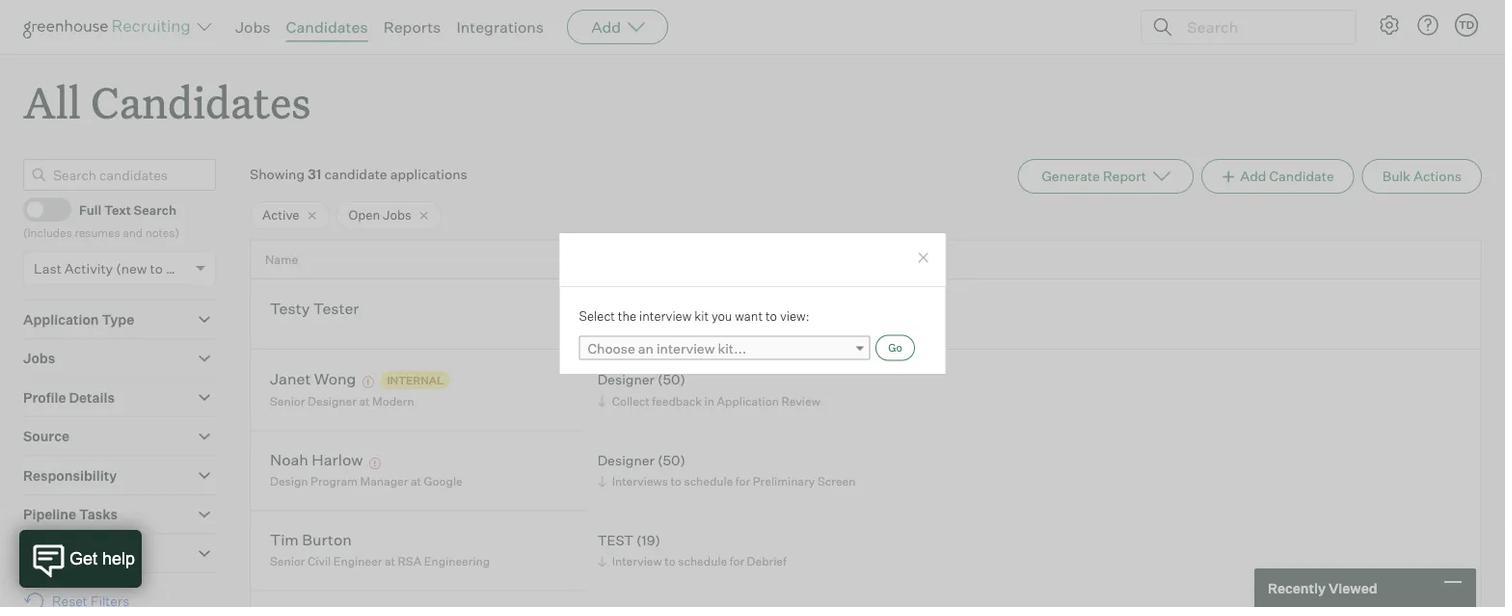 Task type: describe. For each thing, give the bounding box(es) containing it.
to for (19)
[[665, 555, 676, 569]]

for for designer (50) interviews to schedule for preliminary screen
[[736, 475, 750, 489]]

generate report button
[[1018, 159, 1194, 194]]

candidates link
[[286, 17, 368, 37]]

(50) for wong
[[658, 371, 686, 388]]

interview inside test (19) interview to schedule for debrief
[[612, 555, 662, 569]]

add candidate link
[[1202, 159, 1355, 194]]

test (19) interview to schedule for debrief
[[598, 532, 787, 569]]

showing 31 candidate applications
[[250, 166, 467, 183]]

education
[[23, 546, 90, 562]]

design program manager at google
[[270, 475, 463, 489]]

tester
[[313, 299, 359, 318]]

2 horizontal spatial at
[[411, 475, 421, 489]]

to inside choose an interview kit... dialog
[[766, 308, 777, 323]]

full text search (includes resumes and notes)
[[23, 202, 179, 240]]

select
[[579, 308, 615, 323]]

all
[[23, 73, 81, 130]]

candidate
[[324, 166, 387, 183]]

last activity (new to old)
[[34, 260, 191, 277]]

last activity (new to old) option
[[34, 260, 191, 277]]

screen
[[818, 475, 856, 489]]

choose an interview kit... dialog
[[559, 233, 947, 375]]

0 horizontal spatial application
[[23, 311, 99, 328]]

collect feedback in application review link
[[595, 392, 825, 410]]

generate
[[1042, 168, 1100, 185]]

designer (50) collect feedback in application review
[[598, 371, 820, 408]]

3
[[612, 318, 619, 332]]

kit
[[695, 308, 709, 323]]

you
[[712, 308, 732, 323]]

an
[[638, 340, 654, 357]]

internal
[[387, 374, 443, 387]]

burton
[[302, 531, 352, 550]]

to-
[[622, 318, 638, 332]]

actions
[[1414, 168, 1462, 185]]

open jobs
[[349, 208, 412, 223]]

testy
[[270, 299, 310, 318]]

last
[[34, 260, 62, 277]]

integrations link
[[456, 17, 544, 37]]

add candidate
[[1240, 168, 1334, 185]]

engineer
[[333, 555, 382, 569]]

Search text field
[[1182, 13, 1339, 41]]

test for test (19) interview to schedule for debrief
[[598, 532, 634, 549]]

to for (50)
[[671, 475, 682, 489]]

(includes
[[23, 225, 72, 240]]

1 vertical spatial jobs
[[383, 208, 412, 223]]

candidate reports are now available! apply filters and select "view in app" element
[[1018, 159, 1194, 194]]

senior designer at modern
[[270, 395, 414, 409]]

application type
[[23, 311, 134, 328]]

showing
[[250, 166, 305, 183]]

and
[[123, 225, 143, 240]]

rsa
[[398, 555, 422, 569]]

report
[[1103, 168, 1147, 185]]

1 senior from the top
[[270, 395, 305, 409]]

senior inside tim burton senior civil engineer at rsa engineering
[[270, 555, 305, 569]]

(19) for test (19) 3 to-dos for technical interview
[[637, 295, 660, 312]]

review
[[782, 394, 820, 408]]

name
[[265, 252, 298, 267]]

go link
[[876, 335, 915, 361]]

search
[[134, 202, 176, 217]]

add for add
[[591, 17, 621, 37]]

viewed
[[1329, 580, 1378, 597]]

feedback
[[652, 394, 702, 408]]

candidate
[[1270, 168, 1334, 185]]

test (19) 3 to-dos for technical interview
[[598, 295, 782, 332]]

choose
[[588, 340, 635, 357]]

Search candidates field
[[23, 159, 216, 191]]

preliminary
[[753, 475, 815, 489]]

interview for an
[[657, 340, 715, 357]]

activity
[[64, 260, 113, 277]]

jobs link
[[235, 17, 271, 37]]

testy tester
[[270, 299, 359, 318]]

choose an interview kit...
[[588, 340, 747, 357]]

text
[[104, 202, 131, 217]]

reports
[[383, 17, 441, 37]]

tim burton link
[[270, 531, 352, 553]]

schedule for (50)
[[684, 475, 733, 489]]

select the interview kit you want to view:
[[579, 308, 810, 323]]

interviews
[[612, 475, 668, 489]]

active
[[262, 208, 299, 223]]

31
[[308, 166, 322, 183]]

manager
[[360, 475, 408, 489]]

(new
[[116, 260, 147, 277]]

testy tester link
[[270, 299, 359, 321]]

profile
[[23, 389, 66, 406]]

notes)
[[145, 225, 179, 240]]

profile details
[[23, 389, 115, 406]]

harlow
[[312, 450, 363, 470]]

close image
[[916, 250, 931, 266]]

noah
[[270, 450, 308, 470]]

details
[[69, 389, 115, 406]]

interview to schedule for debrief link
[[595, 553, 791, 571]]

kit...
[[718, 340, 747, 357]]

configure image
[[1378, 14, 1401, 37]]

type
[[102, 311, 134, 328]]

td button
[[1455, 14, 1478, 37]]

bulk actions
[[1383, 168, 1462, 185]]



Task type: vqa. For each thing, say whether or not it's contained in the screenshot.
Civil
yes



Task type: locate. For each thing, give the bounding box(es) containing it.
go
[[888, 341, 902, 354]]

integrations
[[456, 17, 544, 37]]

dos
[[638, 318, 658, 332]]

at down janet wong has been in application review for more than 5 days icon
[[359, 395, 370, 409]]

interview for the
[[639, 308, 692, 323]]

0 vertical spatial candidates
[[286, 17, 368, 37]]

1 horizontal spatial jobs
[[235, 17, 271, 37]]

for for test (19) 3 to-dos for technical interview
[[660, 318, 675, 332]]

designer inside designer (50) collect feedback in application review
[[598, 371, 655, 388]]

candidates down jobs link
[[91, 73, 311, 130]]

0 vertical spatial interview
[[732, 318, 782, 332]]

(50) inside designer (50) collect feedback in application review
[[658, 371, 686, 388]]

0 horizontal spatial interview
[[612, 555, 662, 569]]

2 horizontal spatial jobs
[[383, 208, 412, 223]]

test up 3 at the bottom left
[[598, 295, 634, 312]]

jobs up profile
[[23, 350, 55, 367]]

1 vertical spatial senior
[[270, 555, 305, 569]]

2 vertical spatial at
[[385, 555, 395, 569]]

want
[[735, 308, 763, 323]]

add button
[[567, 10, 668, 44]]

full
[[79, 202, 101, 217]]

to inside test (19) interview to schedule for debrief
[[665, 555, 676, 569]]

interview up the choose an interview kit...
[[639, 308, 692, 323]]

program
[[311, 475, 358, 489]]

for right 'dos'
[[660, 318, 675, 332]]

designer up collect
[[598, 371, 655, 388]]

at inside tim burton senior civil engineer at rsa engineering
[[385, 555, 395, 569]]

schedule left debrief at bottom
[[678, 555, 727, 569]]

td button
[[1451, 10, 1482, 41]]

(50)
[[658, 371, 686, 388], [658, 452, 686, 469]]

0 horizontal spatial jobs
[[23, 350, 55, 367]]

debrief
[[747, 555, 787, 569]]

choose an interview kit... link
[[579, 336, 870, 360]]

0 vertical spatial schedule
[[684, 475, 733, 489]]

to inside designer (50) interviews to schedule for preliminary screen
[[671, 475, 682, 489]]

designer up interviews
[[598, 452, 655, 469]]

0 vertical spatial designer
[[598, 371, 655, 388]]

1 vertical spatial candidates
[[91, 73, 311, 130]]

design
[[270, 475, 308, 489]]

generate report
[[1042, 168, 1147, 185]]

1 vertical spatial test
[[598, 532, 634, 549]]

interview down 3 to-dos for technical interview link
[[657, 340, 715, 357]]

schedule inside designer (50) interviews to schedule for preliminary screen
[[684, 475, 733, 489]]

1 vertical spatial (50)
[[658, 452, 686, 469]]

interview inside test (19) 3 to-dos for technical interview
[[732, 318, 782, 332]]

checkmark image
[[32, 202, 46, 216]]

test inside test (19) interview to schedule for debrief
[[598, 532, 634, 549]]

to left old)
[[150, 260, 163, 277]]

0 vertical spatial test
[[598, 295, 634, 312]]

add for add candidate
[[1240, 168, 1267, 185]]

1 vertical spatial designer
[[308, 395, 357, 409]]

designer for wong
[[598, 371, 655, 388]]

add
[[591, 17, 621, 37], [1240, 168, 1267, 185]]

a follow-up was set for sep 22, 2023 for noah harlow image
[[366, 458, 384, 470]]

0 vertical spatial for
[[660, 318, 675, 332]]

for for test (19) interview to schedule for debrief
[[730, 555, 744, 569]]

2 test from the top
[[598, 532, 634, 549]]

0 vertical spatial interview
[[639, 308, 692, 323]]

in
[[705, 394, 714, 408]]

2 vertical spatial jobs
[[23, 350, 55, 367]]

technical
[[677, 318, 730, 332]]

1 vertical spatial application
[[717, 394, 779, 408]]

to right want
[[766, 308, 777, 323]]

the
[[618, 308, 637, 323]]

3 to-dos for technical interview link
[[595, 316, 787, 334]]

(50) up interviews
[[658, 452, 686, 469]]

(19) inside test (19) 3 to-dos for technical interview
[[637, 295, 660, 312]]

view:
[[780, 308, 810, 323]]

at
[[359, 395, 370, 409], [411, 475, 421, 489], [385, 555, 395, 569]]

(50) inside designer (50) interviews to schedule for preliminary screen
[[658, 452, 686, 469]]

2 vertical spatial for
[[730, 555, 744, 569]]

janet
[[270, 369, 311, 388]]

noah harlow link
[[270, 450, 363, 473]]

1 vertical spatial (19)
[[637, 532, 660, 549]]

senior down the tim
[[270, 555, 305, 569]]

0 horizontal spatial add
[[591, 17, 621, 37]]

modern
[[372, 395, 414, 409]]

0 vertical spatial (50)
[[658, 371, 686, 388]]

1 vertical spatial schedule
[[678, 555, 727, 569]]

(19) for test (19) interview to schedule for debrief
[[637, 532, 660, 549]]

schedule for (19)
[[678, 555, 727, 569]]

recently
[[1268, 580, 1326, 597]]

test
[[598, 295, 634, 312], [598, 532, 634, 549]]

for inside test (19) interview to schedule for debrief
[[730, 555, 744, 569]]

designer down wong
[[308, 395, 357, 409]]

1 horizontal spatial interview
[[732, 318, 782, 332]]

(19) inside test (19) interview to schedule for debrief
[[637, 532, 660, 549]]

(50) up feedback
[[658, 371, 686, 388]]

designer (50) interviews to schedule for preliminary screen
[[598, 452, 856, 489]]

pipeline
[[23, 506, 76, 523]]

schedule
[[684, 475, 733, 489], [678, 555, 727, 569]]

engineering
[[424, 555, 490, 569]]

(50) for harlow
[[658, 452, 686, 469]]

1 (19) from the top
[[637, 295, 660, 312]]

2 (50) from the top
[[658, 452, 686, 469]]

interview
[[639, 308, 692, 323], [657, 340, 715, 357]]

1 (50) from the top
[[658, 371, 686, 388]]

test for test (19) 3 to-dos for technical interview
[[598, 295, 634, 312]]

for left debrief at bottom
[[730, 555, 744, 569]]

janet wong link
[[270, 369, 356, 391]]

1 vertical spatial interview
[[612, 555, 662, 569]]

pipeline tasks
[[23, 506, 118, 523]]

reports link
[[383, 17, 441, 37]]

0 horizontal spatial at
[[359, 395, 370, 409]]

2 (19) from the top
[[637, 532, 660, 549]]

designer
[[598, 371, 655, 388], [308, 395, 357, 409], [598, 452, 655, 469]]

for left preliminary
[[736, 475, 750, 489]]

tim
[[270, 531, 299, 550]]

at left google
[[411, 475, 421, 489]]

to for activity
[[150, 260, 163, 277]]

(19) up interview to schedule for debrief link on the bottom of page
[[637, 532, 660, 549]]

(19) up 'dos'
[[637, 295, 660, 312]]

test down interviews
[[598, 532, 634, 549]]

application down last
[[23, 311, 99, 328]]

civil
[[308, 555, 331, 569]]

open
[[349, 208, 380, 223]]

all candidates
[[23, 73, 311, 130]]

to down interviews
[[665, 555, 676, 569]]

designer for harlow
[[598, 452, 655, 469]]

1 vertical spatial at
[[411, 475, 421, 489]]

0 vertical spatial at
[[359, 395, 370, 409]]

test inside test (19) 3 to-dos for technical interview
[[598, 295, 634, 312]]

interview down interviews
[[612, 555, 662, 569]]

greenhouse recruiting image
[[23, 15, 197, 39]]

application inside designer (50) collect feedback in application review
[[717, 394, 779, 408]]

add inside 'popup button'
[[591, 17, 621, 37]]

1 vertical spatial interview
[[657, 340, 715, 357]]

0 vertical spatial (19)
[[637, 295, 660, 312]]

source
[[23, 428, 69, 445]]

old)
[[166, 260, 191, 277]]

senior down the janet
[[270, 395, 305, 409]]

for inside designer (50) interviews to schedule for preliminary screen
[[736, 475, 750, 489]]

noah harlow
[[270, 450, 363, 470]]

janet wong has been in application review for more than 5 days image
[[360, 377, 377, 388]]

at left the rsa
[[385, 555, 395, 569]]

candidates right jobs link
[[286, 17, 368, 37]]

applications
[[390, 166, 467, 183]]

2 senior from the top
[[270, 555, 305, 569]]

janet wong
[[270, 369, 356, 388]]

jobs right open
[[383, 208, 412, 223]]

bulk
[[1383, 168, 1411, 185]]

jobs left the candidates link
[[235, 17, 271, 37]]

schedule inside test (19) interview to schedule for debrief
[[678, 555, 727, 569]]

1 vertical spatial for
[[736, 475, 750, 489]]

1 vertical spatial add
[[1240, 168, 1267, 185]]

collect
[[612, 394, 650, 408]]

schedule right interviews
[[684, 475, 733, 489]]

0 vertical spatial add
[[591, 17, 621, 37]]

interview
[[732, 318, 782, 332], [612, 555, 662, 569]]

tim burton senior civil engineer at rsa engineering
[[270, 531, 490, 569]]

0 vertical spatial senior
[[270, 395, 305, 409]]

interview up kit...
[[732, 318, 782, 332]]

0 vertical spatial jobs
[[235, 17, 271, 37]]

tasks
[[79, 506, 118, 523]]

1 horizontal spatial application
[[717, 394, 779, 408]]

1 horizontal spatial add
[[1240, 168, 1267, 185]]

to right interviews
[[671, 475, 682, 489]]

2 vertical spatial designer
[[598, 452, 655, 469]]

1 horizontal spatial at
[[385, 555, 395, 569]]

designer inside designer (50) interviews to schedule for preliminary screen
[[598, 452, 655, 469]]

1 test from the top
[[598, 295, 634, 312]]

for inside test (19) 3 to-dos for technical interview
[[660, 318, 675, 332]]

responsibility
[[23, 467, 117, 484]]

(19)
[[637, 295, 660, 312], [637, 532, 660, 549]]

application right in
[[717, 394, 779, 408]]

senior
[[270, 395, 305, 409], [270, 555, 305, 569]]

0 vertical spatial application
[[23, 311, 99, 328]]

wong
[[314, 369, 356, 388]]



